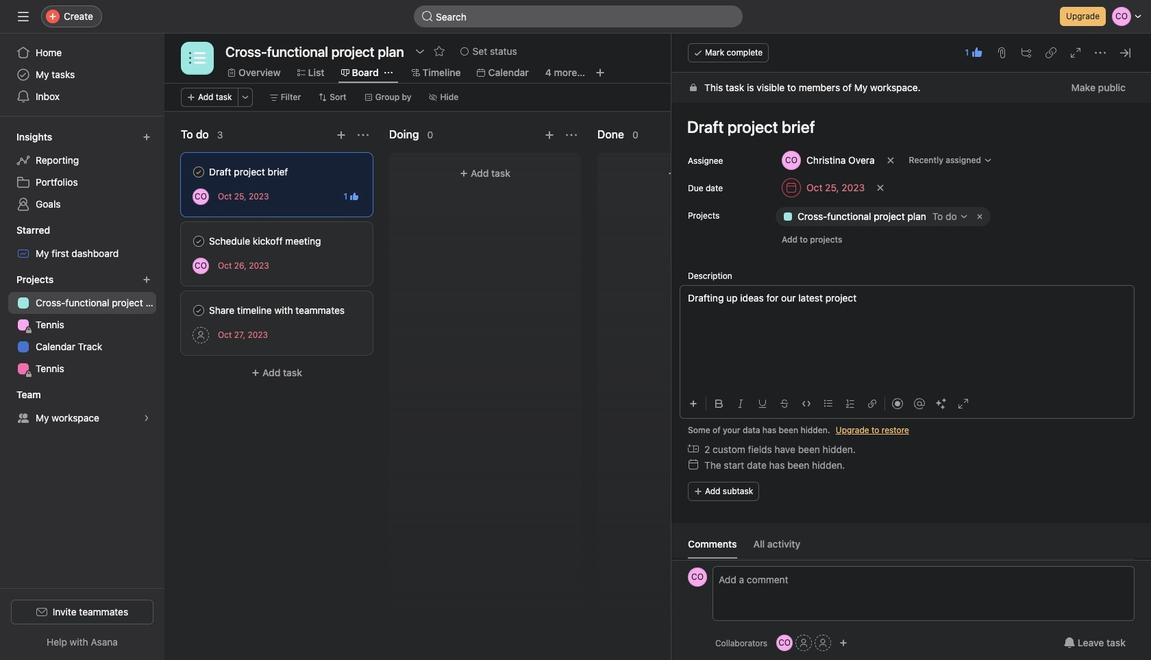 Task type: vqa. For each thing, say whether or not it's contained in the screenshot.
prominent image
no



Task type: locate. For each thing, give the bounding box(es) containing it.
0 vertical spatial mark complete image
[[191, 164, 207, 180]]

2 mark complete checkbox from the top
[[191, 302, 207, 319]]

add tab image
[[595, 67, 606, 78]]

bold image
[[715, 400, 723, 408]]

1 vertical spatial mark complete checkbox
[[191, 302, 207, 319]]

show options image
[[414, 46, 425, 57]]

underline image
[[759, 400, 767, 408]]

Mark complete checkbox
[[191, 164, 207, 180]]

code image
[[803, 400, 811, 408]]

0 vertical spatial mark complete checkbox
[[191, 233, 207, 250]]

None field
[[414, 5, 743, 27]]

2 add task image from the left
[[544, 130, 555, 141]]

mark complete checkbox down co icon at the top of the page
[[191, 302, 207, 319]]

link image
[[869, 400, 877, 408]]

ai assist options (upgrade) image
[[936, 398, 947, 409]]

tab actions image
[[384, 69, 393, 77]]

more section actions image
[[566, 130, 577, 141]]

insights element
[[0, 125, 165, 218]]

2 vertical spatial co image
[[779, 635, 791, 651]]

mark complete image
[[191, 164, 207, 180], [191, 233, 207, 250]]

new project or portfolio image
[[143, 276, 151, 284]]

1 mark complete image from the top
[[191, 164, 207, 180]]

main content
[[672, 73, 1152, 606]]

2 horizontal spatial co image
[[779, 635, 791, 651]]

strikethrough image
[[781, 400, 789, 408]]

add task image left more section actions icon
[[544, 130, 555, 141]]

1 vertical spatial co image
[[692, 568, 704, 587]]

tab list
[[688, 536, 1135, 559]]

bulleted list image
[[825, 400, 833, 408]]

None text field
[[222, 39, 408, 64]]

global element
[[0, 34, 165, 116]]

toolbar inside draft project brief dialog
[[684, 388, 1135, 419]]

mark complete image for mark complete option
[[191, 164, 207, 180]]

mark complete checkbox up co icon at the top of the page
[[191, 233, 207, 250]]

0 vertical spatial co image
[[195, 188, 207, 205]]

Mark complete checkbox
[[191, 233, 207, 250], [191, 302, 207, 319]]

0 horizontal spatial add task image
[[336, 130, 347, 141]]

add task image
[[336, 130, 347, 141], [544, 130, 555, 141]]

starred element
[[0, 218, 165, 267]]

2 mark complete image from the top
[[191, 233, 207, 250]]

1 add task image from the left
[[336, 130, 347, 141]]

draft project brief dialog
[[672, 34, 1152, 660]]

co image
[[195, 188, 207, 205], [692, 568, 704, 587], [779, 635, 791, 651]]

add task image left more section actions image
[[336, 130, 347, 141]]

1 horizontal spatial add task image
[[544, 130, 555, 141]]

full screen image
[[1071, 47, 1082, 58]]

0 horizontal spatial 1 like. you liked this task image
[[350, 192, 359, 201]]

attachments: add a file to this task, draft project brief image
[[997, 47, 1008, 58]]

0 vertical spatial 1 like. you liked this task image
[[972, 47, 983, 58]]

toolbar
[[684, 388, 1135, 419]]

insert an object image
[[690, 400, 698, 408]]

mark complete image
[[191, 302, 207, 319]]

projects element
[[0, 267, 165, 383]]

1 like. you liked this task image down more section actions image
[[350, 192, 359, 201]]

more section actions image
[[358, 130, 369, 141]]

1 like. you liked this task image left attachments: add a file to this task, draft project brief image on the right top of the page
[[972, 47, 983, 58]]

Task Name text field
[[679, 111, 1135, 143]]

1 vertical spatial mark complete image
[[191, 233, 207, 250]]

clear due date image
[[877, 184, 885, 192]]

list image
[[189, 50, 206, 66]]

mark complete image for first mark complete checkbox from the top
[[191, 233, 207, 250]]

1 like. you liked this task image
[[972, 47, 983, 58], [350, 192, 359, 201]]

italics image
[[737, 400, 745, 408]]

isinverse image
[[422, 11, 433, 22]]



Task type: describe. For each thing, give the bounding box(es) containing it.
add to starred image
[[434, 46, 445, 57]]

numbered list image
[[847, 400, 855, 408]]

close details image
[[1120, 47, 1131, 58]]

add task image for more section actions image
[[336, 130, 347, 141]]

teams element
[[0, 383, 165, 432]]

tab list inside draft project brief dialog
[[688, 536, 1135, 559]]

co image
[[195, 257, 207, 274]]

add or remove collaborators image
[[840, 639, 848, 647]]

0 horizontal spatial co image
[[195, 188, 207, 205]]

remove assignee image
[[887, 156, 895, 165]]

add subtask image
[[1021, 47, 1032, 58]]

Search tasks, projects, and more text field
[[414, 5, 743, 27]]

new insights image
[[143, 133, 151, 141]]

1 mark complete checkbox from the top
[[191, 233, 207, 250]]

record a video image
[[893, 398, 903, 409]]

hide sidebar image
[[18, 11, 29, 22]]

1 horizontal spatial co image
[[692, 568, 704, 587]]

more actions for this task image
[[1095, 47, 1106, 58]]

1 horizontal spatial 1 like. you liked this task image
[[972, 47, 983, 58]]

remove image
[[975, 211, 986, 222]]

at mention image
[[914, 398, 925, 409]]

1 vertical spatial 1 like. you liked this task image
[[350, 192, 359, 201]]

more actions image
[[241, 93, 249, 101]]

see details, my workspace image
[[143, 414, 151, 422]]

full screen image
[[958, 398, 969, 409]]

add task image for more section actions icon
[[544, 130, 555, 141]]

copy task link image
[[1046, 47, 1057, 58]]



